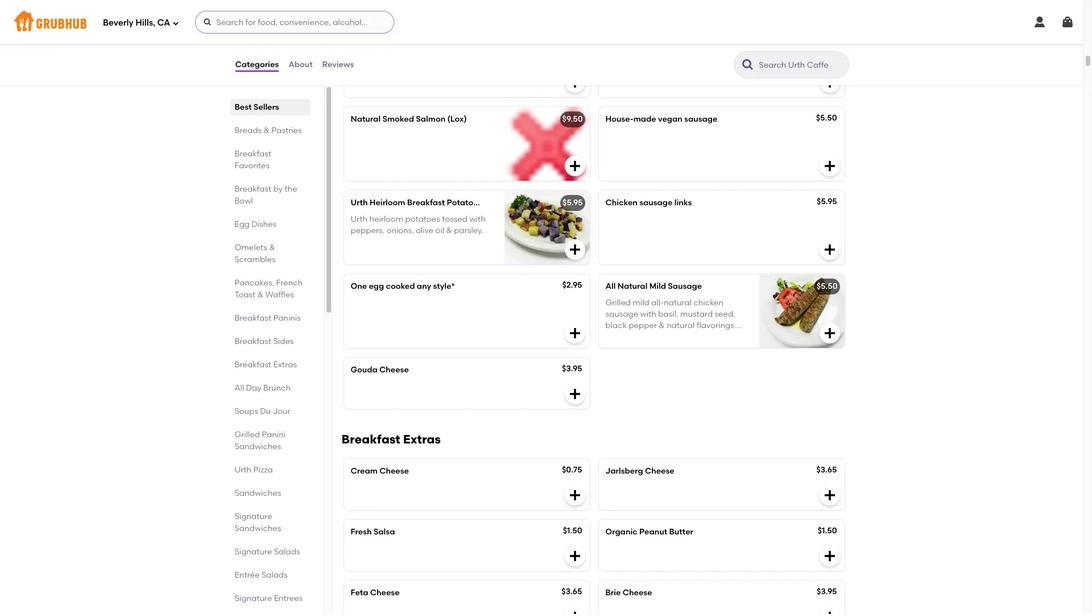 Task type: vqa. For each thing, say whether or not it's contained in the screenshot.
leftmost with
yes



Task type: describe. For each thing, give the bounding box(es) containing it.
omelets & scrambles tab
[[235, 242, 306, 266]]

mustard
[[681, 310, 713, 319]]

pancakes, french toast & waffles tab
[[235, 277, 306, 301]]

sausage
[[668, 282, 702, 292]]

smoked
[[383, 115, 414, 124]]

cheese for cream cheese
[[380, 467, 409, 477]]

signature for signature salads
[[235, 548, 272, 557]]

& right 'breads'
[[264, 126, 270, 135]]

urth pizza tab
[[235, 464, 306, 476]]

natural smoked salmon (lox) image
[[505, 107, 590, 181]]

breads & pastries tab
[[235, 125, 306, 137]]

olive
[[416, 226, 434, 236]]

pancakes, french toast & waffles
[[235, 278, 303, 300]]

2 sandwiches from the top
[[235, 489, 281, 499]]

breakfast down toast
[[235, 314, 272, 323]]

casing.
[[606, 344, 634, 354]]

urth heirloom breakfast potatoes
[[351, 198, 482, 208]]

soups
[[235, 407, 258, 417]]

flavorings.
[[697, 321, 737, 331]]

breakfast inside breakfast by the bowl
[[235, 184, 272, 194]]

main navigation navigation
[[0, 0, 1084, 44]]

breads
[[235, 126, 262, 135]]

$3.95 for gouda cheese
[[562, 364, 583, 374]]

$3.65 for jarlsberg cheese
[[817, 466, 838, 475]]

feta
[[351, 589, 369, 598]]

thick cut bacon
[[606, 54, 669, 63]]

potatoes
[[406, 214, 440, 224]]

parsley.
[[454, 226, 484, 236]]

$2.95
[[563, 281, 583, 290]]

chicken
[[694, 298, 724, 308]]

brie cheese
[[606, 589, 653, 598]]

about
[[289, 60, 313, 69]]

sides inside tab
[[273, 337, 294, 347]]

all day brunch tab
[[235, 382, 306, 394]]

categories
[[235, 60, 279, 69]]

urth pizza
[[235, 466, 273, 475]]

& inside omelets & scrambles
[[269, 243, 275, 253]]

egg dishes tab
[[235, 219, 306, 231]]

bacon
[[644, 54, 669, 63]]

potato latkes
[[351, 54, 403, 63]]

toast
[[235, 290, 256, 300]]

reviews
[[322, 60, 354, 69]]

hills,
[[136, 17, 155, 28]]

breakfast paninis
[[235, 314, 301, 323]]

egg dishes
[[235, 220, 277, 229]]

black
[[606, 321, 627, 331]]

peanut
[[640, 528, 668, 537]]

$4.95 for thick cut bacon
[[817, 53, 838, 62]]

cream cheese
[[351, 467, 409, 477]]

grilled for grilled panini sandwiches
[[235, 430, 260, 440]]

signature sandwiches tab
[[235, 511, 306, 535]]

organic peanut butter
[[606, 528, 694, 537]]

jarlsberg cheese
[[606, 467, 675, 477]]

all natural mild sausage image
[[760, 275, 845, 348]]

thick
[[606, 54, 627, 63]]

with inside urth heirloom potatoes tossed with peppers, onions, olive oil & parsley.
[[470, 214, 486, 224]]

pepper
[[629, 321, 657, 331]]

0 vertical spatial natural
[[351, 115, 381, 124]]

peppers,
[[351, 226, 385, 236]]

in
[[668, 333, 674, 342]]

extras inside tab
[[273, 360, 297, 370]]

2 vertical spatial natural
[[683, 333, 711, 342]]

all for all natural mild sausage
[[606, 282, 616, 292]]

1 horizontal spatial natural
[[618, 282, 648, 292]]

breakfast sides tab
[[235, 336, 306, 348]]

potatoes
[[447, 198, 482, 208]]

by
[[273, 184, 283, 194]]

3 sandwiches from the top
[[235, 524, 281, 534]]

heirloom
[[370, 198, 405, 208]]

breakfast extras tab
[[235, 359, 306, 371]]

breakfast up cream
[[342, 433, 401, 447]]

grilled mild all-natural chicken sausage with basil, mustard seed, black pepper & natural flavorings. free of nitrates, in a natural collagen casing.
[[606, 298, 747, 354]]

0 vertical spatial $5.50
[[817, 113, 838, 123]]

categories button
[[235, 44, 280, 85]]

0 vertical spatial breakfast sides
[[342, 20, 436, 34]]

breakfast up potatoes
[[407, 198, 445, 208]]

best
[[235, 102, 252, 112]]

paninis
[[273, 314, 301, 323]]

breads & pastries
[[235, 126, 302, 135]]

cheese for brie cheese
[[623, 589, 653, 598]]

butter
[[670, 528, 694, 537]]

cheese for jarlsberg cheese
[[645, 467, 675, 477]]

latkes
[[379, 54, 403, 63]]

potato
[[351, 54, 377, 63]]

pizza
[[254, 466, 273, 475]]

salmon
[[416, 115, 446, 124]]

french
[[276, 278, 303, 288]]

sandwiches tab
[[235, 488, 306, 500]]

cooked
[[386, 282, 415, 292]]

egg
[[235, 220, 250, 229]]

$9.50
[[563, 115, 583, 124]]

breakfast extras inside breakfast extras tab
[[235, 360, 297, 370]]

seed,
[[715, 310, 736, 319]]

waffles
[[265, 290, 294, 300]]

nitrates,
[[634, 333, 666, 342]]

signature sandwiches
[[235, 512, 281, 534]]

breakfast favorites tab
[[235, 148, 306, 172]]

grilled for grilled mild all-natural chicken sausage with basil, mustard seed, black pepper & natural flavorings. free of nitrates, in a natural collagen casing.
[[606, 298, 631, 308]]

entrees
[[274, 594, 303, 604]]

heirloom
[[370, 214, 404, 224]]

signature entrees tab
[[235, 593, 306, 605]]

beverly hills, ca
[[103, 17, 170, 28]]

search icon image
[[741, 58, 755, 72]]

urth for urth heirloom breakfast potatoes
[[351, 198, 368, 208]]

all for all day brunch
[[235, 384, 244, 393]]

mild
[[633, 298, 650, 308]]

vegan
[[658, 115, 683, 124]]

grilled panini sandwiches tab
[[235, 429, 306, 453]]

fresh
[[351, 528, 372, 537]]

collagen
[[713, 333, 747, 342]]

of
[[625, 333, 632, 342]]

ca
[[157, 17, 170, 28]]

day
[[246, 384, 262, 393]]

Search for food, convenience, alcohol... search field
[[195, 11, 395, 34]]

breakfast by the bowl
[[235, 184, 297, 206]]

scrambles
[[235, 255, 276, 265]]

$3.95 for brie cheese
[[817, 588, 838, 597]]

natural smoked salmon (lox)
[[351, 115, 467, 124]]



Task type: locate. For each thing, give the bounding box(es) containing it.
& up scrambles at the left of page
[[269, 243, 275, 253]]

omelets & scrambles
[[235, 243, 276, 265]]

urth up peppers,
[[351, 214, 368, 224]]

Search Urth Caffe search field
[[758, 60, 845, 71]]

1 vertical spatial urth
[[351, 214, 368, 224]]

$5.95
[[817, 197, 838, 207], [563, 198, 583, 208]]

1 horizontal spatial all
[[606, 282, 616, 292]]

3 signature from the top
[[235, 594, 272, 604]]

cheese right gouda
[[380, 366, 409, 375]]

0 vertical spatial all
[[606, 282, 616, 292]]

sausage right vegan
[[685, 115, 718, 124]]

sausage left links
[[640, 198, 673, 208]]

2 $4.95 from the left
[[817, 53, 838, 62]]

house-made vegan sausage
[[606, 115, 718, 124]]

urth heirloom potatoes tossed with peppers, onions, olive oil & parsley.
[[351, 214, 486, 236]]

signature down entrée
[[235, 594, 272, 604]]

& inside pancakes, french toast & waffles
[[258, 290, 264, 300]]

all right the $2.95
[[606, 282, 616, 292]]

0 horizontal spatial $1.50
[[563, 527, 583, 536]]

2 vertical spatial sausage
[[606, 310, 639, 319]]

signature up entrée
[[235, 548, 272, 557]]

cheese right jarlsberg on the right bottom of the page
[[645, 467, 675, 477]]

1 vertical spatial with
[[641, 310, 657, 319]]

1 vertical spatial breakfast extras
[[342, 433, 441, 447]]

dishes
[[252, 220, 277, 229]]

1 $4.95 from the left
[[562, 53, 583, 62]]

1 horizontal spatial grilled
[[606, 298, 631, 308]]

1 signature from the top
[[235, 512, 272, 522]]

omelets
[[235, 243, 267, 253]]

0 horizontal spatial all
[[235, 384, 244, 393]]

natural right a
[[683, 333, 711, 342]]

0 vertical spatial signature
[[235, 512, 272, 522]]

natural
[[664, 298, 692, 308], [667, 321, 695, 331], [683, 333, 711, 342]]

breakfast favorites
[[235, 149, 272, 171]]

grilled inside grilled panini sandwiches
[[235, 430, 260, 440]]

gouda
[[351, 366, 378, 375]]

1 horizontal spatial extras
[[403, 433, 441, 447]]

brunch
[[263, 384, 291, 393]]

entrée salads tab
[[235, 570, 306, 582]]

one egg cooked any style*
[[351, 282, 455, 292]]

&
[[264, 126, 270, 135], [446, 226, 452, 236], [269, 243, 275, 253], [258, 290, 264, 300], [659, 321, 665, 331]]

$3.65 for feta cheese
[[562, 588, 583, 597]]

jarlsberg
[[606, 467, 644, 477]]

signature inside 'tab'
[[235, 548, 272, 557]]

2 vertical spatial urth
[[235, 466, 252, 475]]

0 vertical spatial grilled
[[606, 298, 631, 308]]

& down pancakes,
[[258, 290, 264, 300]]

urth inside urth heirloom potatoes tossed with peppers, onions, olive oil & parsley.
[[351, 214, 368, 224]]

cheese for feta cheese
[[370, 589, 400, 598]]

pancakes,
[[235, 278, 274, 288]]

1 $1.50 from the left
[[563, 527, 583, 536]]

0 vertical spatial $3.95
[[562, 364, 583, 374]]

0 vertical spatial breakfast extras
[[235, 360, 297, 370]]

with up the pepper
[[641, 310, 657, 319]]

1 horizontal spatial with
[[641, 310, 657, 319]]

sides
[[403, 20, 436, 34], [273, 337, 294, 347]]

1 vertical spatial salads
[[262, 571, 288, 581]]

& inside grilled mild all-natural chicken sausage with basil, mustard seed, black pepper & natural flavorings. free of nitrates, in a natural collagen casing.
[[659, 321, 665, 331]]

0 horizontal spatial extras
[[273, 360, 297, 370]]

0 vertical spatial extras
[[273, 360, 297, 370]]

0 horizontal spatial with
[[470, 214, 486, 224]]

0 vertical spatial salads
[[274, 548, 300, 557]]

free
[[606, 333, 623, 342]]

urth for urth heirloom potatoes tossed with peppers, onions, olive oil & parsley.
[[351, 214, 368, 224]]

best sellers tab
[[235, 101, 306, 113]]

with inside grilled mild all-natural chicken sausage with basil, mustard seed, black pepper & natural flavorings. free of nitrates, in a natural collagen casing.
[[641, 310, 657, 319]]

signature salads
[[235, 548, 300, 557]]

sandwiches
[[235, 442, 281, 452], [235, 489, 281, 499], [235, 524, 281, 534]]

sandwiches down panini
[[235, 442, 281, 452]]

0 vertical spatial sausage
[[685, 115, 718, 124]]

breakfast paninis tab
[[235, 312, 306, 324]]

$3.95
[[562, 364, 583, 374], [817, 588, 838, 597]]

about button
[[288, 44, 313, 85]]

0 horizontal spatial sausage
[[606, 310, 639, 319]]

beverly
[[103, 17, 134, 28]]

signature entrees
[[235, 594, 303, 604]]

extras up brunch
[[273, 360, 297, 370]]

salsa
[[374, 528, 395, 537]]

natural up the basil,
[[664, 298, 692, 308]]

1 vertical spatial sausage
[[640, 198, 673, 208]]

best sellers
[[235, 102, 279, 112]]

2 signature from the top
[[235, 548, 272, 557]]

$3.65
[[817, 466, 838, 475], [562, 588, 583, 597]]

grilled panini sandwiches
[[235, 430, 286, 452]]

2 vertical spatial sandwiches
[[235, 524, 281, 534]]

sausage
[[685, 115, 718, 124], [640, 198, 673, 208], [606, 310, 639, 319]]

breakfast sides down breakfast paninis
[[235, 337, 294, 347]]

sandwiches down urth pizza
[[235, 489, 281, 499]]

du
[[260, 407, 271, 417]]

urth left heirloom
[[351, 198, 368, 208]]

panini
[[262, 430, 286, 440]]

0 horizontal spatial breakfast sides
[[235, 337, 294, 347]]

signature
[[235, 512, 272, 522], [235, 548, 272, 557], [235, 594, 272, 604]]

breakfast extras up all day brunch
[[235, 360, 297, 370]]

1 sandwiches from the top
[[235, 442, 281, 452]]

1 vertical spatial natural
[[667, 321, 695, 331]]

chicken
[[606, 198, 638, 208]]

salads up entrée salads tab
[[274, 548, 300, 557]]

0 vertical spatial with
[[470, 214, 486, 224]]

natural up a
[[667, 321, 695, 331]]

2 vertical spatial signature
[[235, 594, 272, 604]]

1 vertical spatial sides
[[273, 337, 294, 347]]

salads
[[274, 548, 300, 557], [262, 571, 288, 581]]

1 vertical spatial signature
[[235, 548, 272, 557]]

0 vertical spatial urth
[[351, 198, 368, 208]]

1 vertical spatial $3.65
[[562, 588, 583, 597]]

signature inside tab
[[235, 594, 272, 604]]

0 horizontal spatial $3.65
[[562, 588, 583, 597]]

grilled left mild
[[606, 298, 631, 308]]

salads up signature entrees tab
[[262, 571, 288, 581]]

1 vertical spatial natural
[[618, 282, 648, 292]]

feta cheese
[[351, 589, 400, 598]]

basil,
[[659, 310, 679, 319]]

1 vertical spatial sandwiches
[[235, 489, 281, 499]]

brie
[[606, 589, 621, 598]]

entrée
[[235, 571, 260, 581]]

1 horizontal spatial sides
[[403, 20, 436, 34]]

pastries
[[272, 126, 302, 135]]

0 horizontal spatial natural
[[351, 115, 381, 124]]

1 horizontal spatial sausage
[[640, 198, 673, 208]]

salads inside tab
[[262, 571, 288, 581]]

all natural mild sausage
[[606, 282, 702, 292]]

natural up mild
[[618, 282, 648, 292]]

the
[[285, 184, 297, 194]]

0 horizontal spatial $5.95
[[563, 198, 583, 208]]

breakfast sides up latkes
[[342, 20, 436, 34]]

1 vertical spatial extras
[[403, 433, 441, 447]]

favorites
[[235, 161, 270, 171]]

cut
[[629, 54, 642, 63]]

any
[[417, 282, 432, 292]]

$0.75
[[562, 466, 583, 475]]

grilled
[[606, 298, 631, 308], [235, 430, 260, 440]]

signature for signature sandwiches
[[235, 512, 272, 522]]

signature inside signature sandwiches
[[235, 512, 272, 522]]

egg
[[369, 282, 384, 292]]

all left 'day'
[[235, 384, 244, 393]]

extras up cream cheese
[[403, 433, 441, 447]]

urth heirloom breakfast potatoes image
[[505, 191, 590, 265]]

tossed
[[442, 214, 468, 224]]

breakfast
[[342, 20, 401, 34], [235, 149, 272, 159], [235, 184, 272, 194], [407, 198, 445, 208], [235, 314, 272, 323], [235, 337, 272, 347], [235, 360, 272, 370], [342, 433, 401, 447]]

2 $1.50 from the left
[[818, 527, 838, 536]]

salads inside 'tab'
[[274, 548, 300, 557]]

all-
[[652, 298, 664, 308]]

jour
[[273, 407, 291, 417]]

0 horizontal spatial $4.95
[[562, 53, 583, 62]]

sellers
[[254, 102, 279, 112]]

0 vertical spatial natural
[[664, 298, 692, 308]]

house-
[[606, 115, 634, 124]]

one
[[351, 282, 367, 292]]

$1.50 for organic peanut butter
[[818, 527, 838, 536]]

urth
[[351, 198, 368, 208], [351, 214, 368, 224], [235, 466, 252, 475]]

1 horizontal spatial $3.95
[[817, 588, 838, 597]]

breakfast down breakfast paninis
[[235, 337, 272, 347]]

with up the parsley.
[[470, 214, 486, 224]]

salads for entrée salads
[[262, 571, 288, 581]]

1 horizontal spatial $3.65
[[817, 466, 838, 475]]

gouda cheese
[[351, 366, 409, 375]]

breakfast extras up cream cheese
[[342, 433, 441, 447]]

1 horizontal spatial breakfast sides
[[342, 20, 436, 34]]

natural left smoked
[[351, 115, 381, 124]]

signature for signature entrees
[[235, 594, 272, 604]]

soups du jour
[[235, 407, 291, 417]]

0 horizontal spatial grilled
[[235, 430, 260, 440]]

svg image
[[1034, 15, 1047, 29], [1061, 15, 1075, 29], [203, 18, 212, 27], [823, 160, 837, 173], [568, 243, 582, 257], [823, 243, 837, 257], [823, 327, 837, 341], [568, 489, 582, 503], [823, 489, 837, 503], [823, 550, 837, 564], [823, 611, 837, 615]]

0 horizontal spatial breakfast extras
[[235, 360, 297, 370]]

1 horizontal spatial $1.50
[[818, 527, 838, 536]]

0 horizontal spatial sides
[[273, 337, 294, 347]]

$1.50 for fresh salsa
[[563, 527, 583, 536]]

$4.95 for potato latkes
[[562, 53, 583, 62]]

0 vertical spatial sandwiches
[[235, 442, 281, 452]]

signature salads tab
[[235, 546, 306, 558]]

& inside urth heirloom potatoes tossed with peppers, onions, olive oil & parsley.
[[446, 226, 452, 236]]

0 vertical spatial $3.65
[[817, 466, 838, 475]]

1 horizontal spatial $4.95
[[817, 53, 838, 62]]

bowl
[[235, 196, 253, 206]]

breakfast sides
[[342, 20, 436, 34], [235, 337, 294, 347]]

signature down "sandwiches" tab
[[235, 512, 272, 522]]

urth for urth pizza
[[235, 466, 252, 475]]

all inside tab
[[235, 384, 244, 393]]

sausage up the black
[[606, 310, 639, 319]]

reviews button
[[322, 44, 355, 85]]

1 vertical spatial breakfast sides
[[235, 337, 294, 347]]

1 vertical spatial $3.95
[[817, 588, 838, 597]]

1 horizontal spatial $5.95
[[817, 197, 838, 207]]

all day brunch
[[235, 384, 291, 393]]

natural
[[351, 115, 381, 124], [618, 282, 648, 292]]

breakfast by the bowl tab
[[235, 183, 306, 207]]

salads for signature salads
[[274, 548, 300, 557]]

made
[[634, 115, 657, 124]]

2 horizontal spatial sausage
[[685, 115, 718, 124]]

breakfast up 'day'
[[235, 360, 272, 370]]

urth left pizza
[[235, 466, 252, 475]]

a
[[676, 333, 682, 342]]

& right oil
[[446, 226, 452, 236]]

0 horizontal spatial $3.95
[[562, 364, 583, 374]]

0 vertical spatial sides
[[403, 20, 436, 34]]

entrée salads
[[235, 571, 288, 581]]

1 vertical spatial grilled
[[235, 430, 260, 440]]

sandwiches up signature salads
[[235, 524, 281, 534]]

grilled down soups
[[235, 430, 260, 440]]

sausage inside grilled mild all-natural chicken sausage with basil, mustard seed, black pepper & natural flavorings. free of nitrates, in a natural collagen casing.
[[606, 310, 639, 319]]

breakfast up potato latkes
[[342, 20, 401, 34]]

urth inside tab
[[235, 466, 252, 475]]

breakfast up 'bowl'
[[235, 184, 272, 194]]

breakfast sides inside breakfast sides tab
[[235, 337, 294, 347]]

oil
[[436, 226, 445, 236]]

cheese right brie
[[623, 589, 653, 598]]

svg image inside main navigation navigation
[[173, 20, 179, 26]]

1 horizontal spatial breakfast extras
[[342, 433, 441, 447]]

breakfast up favorites
[[235, 149, 272, 159]]

cheese for gouda cheese
[[380, 366, 409, 375]]

sandwiches inside grilled panini sandwiches
[[235, 442, 281, 452]]

soups du jour tab
[[235, 406, 306, 418]]

grilled inside grilled mild all-natural chicken sausage with basil, mustard seed, black pepper & natural flavorings. free of nitrates, in a natural collagen casing.
[[606, 298, 631, 308]]

cream
[[351, 467, 378, 477]]

svg image
[[173, 20, 179, 26], [568, 76, 582, 90], [823, 76, 837, 90], [568, 160, 582, 173], [568, 327, 582, 341], [568, 388, 582, 401], [568, 550, 582, 564], [568, 611, 582, 615]]

cheese right feta
[[370, 589, 400, 598]]

1 vertical spatial all
[[235, 384, 244, 393]]

& down the basil,
[[659, 321, 665, 331]]

1 vertical spatial $5.50
[[817, 282, 838, 292]]

cheese right cream
[[380, 467, 409, 477]]



